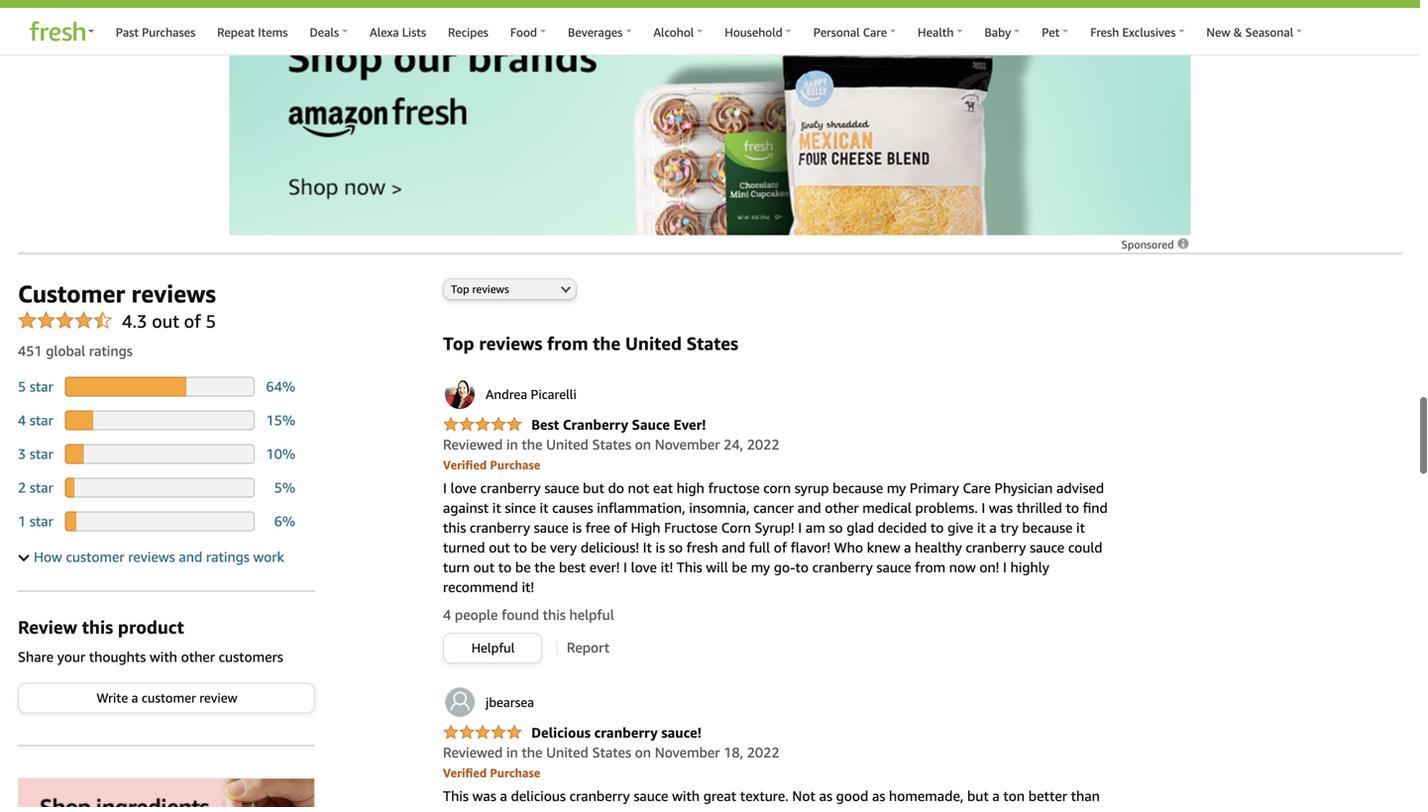 Task type: describe. For each thing, give the bounding box(es) containing it.
jbearsea link
[[443, 686, 534, 720]]

1 vertical spatial it!
[[522, 579, 534, 596]]

| image
[[556, 642, 557, 656]]

good
[[836, 788, 869, 805]]

best
[[531, 417, 559, 433]]

full
[[749, 540, 770, 556]]

sauce inside reviewed in the united states on november 18, 2022 verified purchase this was a delicious cranberry sauce with great texture. not as good as homemade, but a ton better than
[[634, 788, 669, 805]]

on for do
[[635, 437, 651, 453]]

verified for love
[[443, 458, 487, 472]]

cranberry left sauce!
[[594, 725, 658, 741]]

new & seasonal link
[[1196, 16, 1313, 47]]

a left try on the right bottom of the page
[[990, 520, 997, 536]]

0 horizontal spatial my
[[751, 559, 770, 576]]

do
[[608, 480, 624, 497]]

physician
[[995, 480, 1053, 497]]

the down best on the bottom left
[[522, 437, 543, 453]]

1 horizontal spatial and
[[722, 540, 746, 556]]

3 star
[[18, 446, 53, 462]]

the up cranberry
[[593, 333, 621, 354]]

1 horizontal spatial 5
[[206, 311, 216, 332]]

3
[[18, 446, 26, 462]]

people
[[455, 607, 498, 623]]

find
[[1083, 500, 1108, 516]]

cranberry down who
[[812, 559, 873, 576]]

cranberry up on!
[[966, 540, 1026, 556]]

not
[[792, 788, 816, 805]]

problems.
[[915, 500, 978, 516]]

new & seasonal
[[1207, 25, 1294, 39]]

2 star link
[[18, 480, 53, 496]]

0 vertical spatial states
[[687, 333, 738, 354]]

fructose
[[708, 480, 760, 497]]

care inside reviewed in the united states on november 24, 2022 verified purchase i love cranberry sauce but do not eat high fructose corn syrup because my primary care physician advised against it since it causes inflammation, insomnia, cancer and other medical problems. i was thrilled to find this cranberry sauce is free of high fructose corn syrup! i am so glad decided to give it a try because it turned out to be very delicious! it is so fresh and full of flavor! who knew a healthy cranberry sauce could turn out to be the best ever! i love it! this will be my go-to cranberry sauce from now on! i highly recommend it!
[[963, 480, 991, 497]]

beverages link
[[557, 16, 643, 47]]

0 horizontal spatial because
[[833, 480, 883, 497]]

verified purchase link for reviewed in the united states on november 18, 2022
[[443, 765, 540, 781]]

try
[[1001, 520, 1019, 536]]

4 star link
[[18, 412, 53, 429]]

your
[[57, 649, 85, 666]]

ratings inside dropdown button
[[206, 549, 250, 565]]

since
[[505, 500, 536, 516]]

andrea picarelli link
[[443, 378, 577, 411]]

sauce!
[[661, 725, 702, 741]]

0 horizontal spatial of
[[184, 311, 201, 332]]

4 for 4 people found this helpful
[[443, 607, 451, 623]]

4.3
[[122, 311, 147, 332]]

451 global ratings
[[18, 343, 133, 359]]

the down very
[[535, 559, 555, 576]]

november for 18,
[[655, 745, 720, 761]]

1 horizontal spatial so
[[829, 520, 843, 536]]

medical
[[863, 500, 912, 516]]

customers
[[219, 649, 283, 666]]

food link
[[499, 16, 557, 47]]

reviews for customer reviews
[[131, 280, 216, 308]]

sauce down knew
[[877, 559, 911, 576]]

customer inside dropdown button
[[66, 549, 125, 565]]

who
[[834, 540, 863, 556]]

exclusives
[[1122, 25, 1176, 39]]

november for 24,
[[655, 437, 720, 453]]

inflammation,
[[597, 500, 686, 516]]

6% link
[[274, 513, 295, 530]]

repeat
[[217, 25, 255, 39]]

turn
[[443, 559, 470, 576]]

progress bar for 2 star
[[65, 478, 255, 498]]

very
[[550, 540, 577, 556]]

united for 18,
[[546, 745, 589, 761]]

star for 5 star
[[30, 379, 53, 395]]

this inside reviewed in the united states on november 18, 2022 verified purchase this was a delicious cranberry sauce with great texture. not as good as homemade, but a ton better than
[[443, 788, 469, 805]]

reviewed in the united states on november 24, 2022 verified purchase i love cranberry sauce but do not eat high fructose corn syrup because my primary care physician advised against it since it causes inflammation, insomnia, cancer and other medical problems. i was thrilled to find this cranberry sauce is free of high fructose corn syrup! i am so glad decided to give it a try because it turned out to be very delicious! it is so fresh and full of flavor! who knew a healthy cranberry sauce could turn out to be the best ever! i love it! this will be my go-to cranberry sauce from now on! i highly recommend it!
[[443, 437, 1108, 596]]

15%
[[266, 412, 295, 429]]

seasonal
[[1246, 25, 1294, 39]]

0 horizontal spatial other
[[181, 649, 215, 666]]

top for top reviews
[[451, 283, 469, 296]]

i up against in the bottom left of the page
[[443, 480, 447, 497]]

fresh exclusives
[[1090, 25, 1176, 39]]

sponsored link
[[1122, 237, 1191, 251]]

2022 for 24,
[[747, 437, 780, 453]]

24,
[[724, 437, 743, 453]]

past purchases link
[[105, 16, 206, 47]]

it right 'give'
[[977, 520, 986, 536]]

it left since
[[492, 500, 501, 516]]

2022 for 18,
[[747, 745, 780, 761]]

sauce up highly
[[1030, 540, 1065, 556]]

syrup!
[[755, 520, 795, 536]]

baby link
[[974, 16, 1031, 47]]

15% link
[[266, 412, 295, 429]]

pet
[[1042, 25, 1060, 39]]

to down advised
[[1066, 500, 1079, 516]]

10%
[[266, 446, 295, 462]]

cranberry inside reviewed in the united states on november 18, 2022 verified purchase this was a delicious cranberry sauce with great texture. not as good as homemade, but a ton better than
[[570, 788, 630, 805]]

to down since
[[514, 540, 527, 556]]

0 horizontal spatial love
[[451, 480, 477, 497]]

from inside reviewed in the united states on november 24, 2022 verified purchase i love cranberry sauce but do not eat high fructose corn syrup because my primary care physician advised against it since it causes inflammation, insomnia, cancer and other medical problems. i was thrilled to find this cranberry sauce is free of high fructose corn syrup! i am so glad decided to give it a try because it turned out to be very delicious! it is so fresh and full of flavor! who knew a healthy cranberry sauce could turn out to be the best ever! i love it! this will be my go-to cranberry sauce from now on! i highly recommend it!
[[915, 559, 946, 576]]

1 horizontal spatial of
[[614, 520, 627, 536]]

64%
[[266, 379, 295, 395]]

alcohol
[[654, 25, 694, 39]]

verified purchase link for reviewed in the united states on november 24, 2022
[[443, 456, 540, 473]]

0 vertical spatial from
[[547, 333, 588, 354]]

items
[[258, 25, 288, 39]]

cranberry
[[563, 417, 628, 433]]

2 horizontal spatial of
[[774, 540, 787, 556]]

baby
[[985, 25, 1011, 39]]

4 for 4 star
[[18, 412, 26, 429]]

1 vertical spatial love
[[631, 559, 657, 576]]

0 vertical spatial care
[[863, 25, 887, 39]]

eat
[[653, 480, 673, 497]]

past purchases
[[116, 25, 195, 39]]

flavor!
[[791, 540, 831, 556]]

sponsored
[[1122, 238, 1177, 251]]

i left am
[[798, 520, 802, 536]]

4 star
[[18, 412, 53, 429]]

united for 24,
[[546, 437, 589, 453]]

against
[[443, 500, 489, 516]]

household link
[[714, 16, 803, 47]]

star for 1 star
[[30, 513, 53, 530]]

other inside reviewed in the united states on november 24, 2022 verified purchase i love cranberry sauce but do not eat high fructose corn syrup because my primary care physician advised against it since it causes inflammation, insomnia, cancer and other medical problems. i was thrilled to find this cranberry sauce is free of high fructose corn syrup! i am so glad decided to give it a try because it turned out to be very delicious! it is so fresh and full of flavor! who knew a healthy cranberry sauce could turn out to be the best ever! i love it! this will be my go-to cranberry sauce from now on! i highly recommend it!
[[825, 500, 859, 516]]

personal care
[[813, 25, 887, 39]]

delicious cranberry sauce! link
[[443, 725, 702, 743]]

be up 'recommend'
[[515, 559, 531, 576]]

in for cranberry
[[506, 437, 518, 453]]

high
[[631, 520, 661, 536]]

fresh
[[687, 540, 718, 556]]

be left very
[[531, 540, 546, 556]]

syrup
[[795, 480, 829, 497]]

homemade,
[[889, 788, 964, 805]]

best
[[559, 559, 586, 576]]

reviews for top reviews from the united states
[[479, 333, 543, 354]]

a left delicious
[[500, 788, 507, 805]]

1
[[18, 513, 26, 530]]

found
[[502, 607, 539, 623]]

jbearsea
[[486, 695, 534, 711]]

2 horizontal spatial and
[[798, 500, 821, 516]]

progress bar for 1 star
[[65, 512, 255, 532]]

best cranberry sauce ever! link
[[443, 417, 706, 435]]

reviews for top reviews
[[472, 283, 509, 296]]

ton
[[1003, 788, 1025, 805]]

glad
[[847, 520, 874, 536]]

health link
[[907, 16, 974, 47]]

go-
[[774, 559, 795, 576]]

to up 'recommend'
[[498, 559, 512, 576]]

ever!
[[589, 559, 620, 576]]

1 horizontal spatial customer
[[142, 691, 196, 706]]

sauce
[[632, 417, 670, 433]]

recommend
[[443, 579, 518, 596]]



Task type: locate. For each thing, give the bounding box(es) containing it.
to up 'healthy'
[[931, 520, 944, 536]]

0 horizontal spatial as
[[819, 788, 833, 805]]

0 horizontal spatial with
[[150, 649, 177, 666]]

cranberry down since
[[470, 520, 530, 536]]

customer down 'share your thoughts with other customers'
[[142, 691, 196, 706]]

0 horizontal spatial this
[[82, 617, 113, 638]]

but inside reviewed in the united states on november 18, 2022 verified purchase this was a delicious cranberry sauce with great texture. not as good as homemade, but a ton better than
[[967, 788, 989, 805]]

0 vertical spatial reviewed
[[443, 437, 503, 453]]

2 progress bar from the top
[[65, 411, 255, 431]]

0 horizontal spatial it!
[[522, 579, 534, 596]]

care up the problems.
[[963, 480, 991, 497]]

be
[[531, 540, 546, 556], [515, 559, 531, 576], [732, 559, 747, 576]]

past
[[116, 25, 139, 39]]

64% link
[[266, 379, 295, 395]]

0 vertical spatial top
[[451, 283, 469, 296]]

helpful
[[569, 607, 614, 623]]

top reviews element
[[18, 253, 1402, 808]]

household
[[725, 25, 783, 39]]

2 vertical spatial out
[[473, 559, 495, 576]]

how
[[34, 549, 62, 565]]

leave feedback on sponsored ad element
[[1122, 238, 1191, 251]]

1 horizontal spatial because
[[1022, 520, 1073, 536]]

1 vertical spatial out
[[489, 540, 510, 556]]

3 star from the top
[[30, 446, 53, 462]]

top reviews from the united states
[[443, 333, 738, 354]]

0 horizontal spatial but
[[583, 480, 604, 497]]

was inside reviewed in the united states on november 18, 2022 verified purchase this was a delicious cranberry sauce with great texture. not as good as homemade, but a ton better than
[[472, 788, 496, 805]]

2 2022 from the top
[[747, 745, 780, 761]]

this inside reviewed in the united states on november 24, 2022 verified purchase i love cranberry sauce but do not eat high fructose corn syrup because my primary care physician advised against it since it causes inflammation, insomnia, cancer and other medical problems. i was thrilled to find this cranberry sauce is free of high fructose corn syrup! i am so glad decided to give it a try because it turned out to be very delicious! it is so fresh and full of flavor! who knew a healthy cranberry sauce could turn out to be the best ever! i love it! this will be my go-to cranberry sauce from now on! i highly recommend it!
[[443, 520, 466, 536]]

0 vertical spatial because
[[833, 480, 883, 497]]

1 vertical spatial in
[[506, 745, 518, 761]]

but inside reviewed in the united states on november 24, 2022 verified purchase i love cranberry sauce but do not eat high fructose corn syrup because my primary care physician advised against it since it causes inflammation, insomnia, cancer and other medical problems. i was thrilled to find this cranberry sauce is free of high fructose corn syrup! i am so glad decided to give it a try because it turned out to be very delicious! it is so fresh and full of flavor! who knew a healthy cranberry sauce could turn out to be the best ever! i love it! this will be my go-to cranberry sauce from now on! i highly recommend it!
[[583, 480, 604, 497]]

states for 18,
[[592, 745, 631, 761]]

1 vertical spatial reviewed
[[443, 745, 503, 761]]

1 horizontal spatial care
[[963, 480, 991, 497]]

cranberry right delicious
[[570, 788, 630, 805]]

highly
[[1011, 559, 1050, 576]]

2 verified from the top
[[443, 767, 487, 781]]

1 horizontal spatial it!
[[661, 559, 673, 576]]

5 progress bar from the top
[[65, 512, 255, 532]]

reviewed inside reviewed in the united states on november 24, 2022 verified purchase i love cranberry sauce but do not eat high fructose corn syrup because my primary care physician advised against it since it causes inflammation, insomnia, cancer and other medical problems. i was thrilled to find this cranberry sauce is free of high fructose corn syrup! i am so glad decided to give it a try because it turned out to be very delicious! it is so fresh and full of flavor! who knew a healthy cranberry sauce could turn out to be the best ever! i love it! this will be my go-to cranberry sauce from now on! i highly recommend it!
[[443, 437, 503, 453]]

of right the 4.3
[[184, 311, 201, 332]]

Helpful submit
[[444, 634, 541, 663]]

3 progress bar from the top
[[65, 445, 255, 464]]

0 vertical spatial of
[[184, 311, 201, 332]]

1 on from the top
[[635, 437, 651, 453]]

fresh
[[1090, 25, 1119, 39]]

0 vertical spatial november
[[655, 437, 720, 453]]

0 vertical spatial but
[[583, 480, 604, 497]]

care right personal
[[863, 25, 887, 39]]

states up "ever!" at the bottom of the page
[[687, 333, 738, 354]]

from up picarelli at the top of the page
[[547, 333, 588, 354]]

2 purchase from the top
[[490, 767, 540, 781]]

november inside reviewed in the united states on november 24, 2022 verified purchase i love cranberry sauce but do not eat high fructose corn syrup because my primary care physician advised against it since it causes inflammation, insomnia, cancer and other medical problems. i was thrilled to find this cranberry sauce is free of high fructose corn syrup! i am so glad decided to give it a try because it turned out to be very delicious! it is so fresh and full of flavor! who knew a healthy cranberry sauce could turn out to be the best ever! i love it! this will be my go-to cranberry sauce from now on! i highly recommend it!
[[655, 437, 720, 453]]

united inside reviewed in the united states on november 24, 2022 verified purchase i love cranberry sauce but do not eat high fructose corn syrup because my primary care physician advised against it since it causes inflammation, insomnia, cancer and other medical problems. i was thrilled to find this cranberry sauce is free of high fructose corn syrup! i am so glad decided to give it a try because it turned out to be very delicious! it is so fresh and full of flavor! who knew a healthy cranberry sauce could turn out to be the best ever! i love it! this will be my go-to cranberry sauce from now on! i highly recommend it!
[[546, 437, 589, 453]]

0 vertical spatial verified purchase link
[[443, 456, 540, 473]]

star right 3
[[30, 446, 53, 462]]

reviewed down the andrea
[[443, 437, 503, 453]]

0 vertical spatial love
[[451, 480, 477, 497]]

2 as from the left
[[872, 788, 885, 805]]

1 vertical spatial states
[[592, 437, 631, 453]]

0 horizontal spatial ratings
[[89, 343, 133, 359]]

0 vertical spatial other
[[825, 500, 859, 516]]

reviews inside dropdown button
[[128, 549, 175, 565]]

of up delicious!
[[614, 520, 627, 536]]

report
[[567, 640, 610, 656]]

write a customer review
[[97, 691, 238, 706]]

my
[[887, 480, 906, 497], [751, 559, 770, 576]]

3 star link
[[18, 446, 53, 462]]

verified for was
[[443, 767, 487, 781]]

primary
[[910, 480, 959, 497]]

1 vertical spatial united
[[546, 437, 589, 453]]

2 november from the top
[[655, 745, 720, 761]]

star for 3 star
[[30, 446, 53, 462]]

1 vertical spatial of
[[614, 520, 627, 536]]

sauce up very
[[534, 520, 569, 536]]

be right the 'will'
[[732, 559, 747, 576]]

my down 'full'
[[751, 559, 770, 576]]

on down the sauce
[[635, 437, 651, 453]]

4
[[18, 412, 26, 429], [443, 607, 451, 623]]

from down 'healthy'
[[915, 559, 946, 576]]

0 vertical spatial this
[[677, 559, 702, 576]]

1 vertical spatial ratings
[[206, 549, 250, 565]]

2 star from the top
[[30, 412, 53, 429]]

it up could
[[1076, 520, 1085, 536]]

2022 right 18,
[[747, 745, 780, 761]]

the inside reviewed in the united states on november 18, 2022 verified purchase this was a delicious cranberry sauce with great texture. not as good as homemade, but a ton better than
[[522, 745, 543, 761]]

helpful
[[471, 641, 515, 656]]

0 horizontal spatial customer
[[66, 549, 125, 565]]

a right write
[[131, 691, 138, 706]]

but left ton
[[967, 788, 989, 805]]

0 vertical spatial with
[[150, 649, 177, 666]]

in inside reviewed in the united states on november 24, 2022 verified purchase i love cranberry sauce but do not eat high fructose corn syrup because my primary care physician advised against it since it causes inflammation, insomnia, cancer and other medical problems. i was thrilled to find this cranberry sauce is free of high fructose corn syrup! i am so glad decided to give it a try because it turned out to be very delicious! it is so fresh and full of flavor! who knew a healthy cranberry sauce could turn out to be the best ever! i love it! this will be my go-to cranberry sauce from now on! i highly recommend it!
[[506, 437, 518, 453]]

progress bar for 4 star
[[65, 411, 255, 431]]

recipes link
[[437, 16, 499, 47]]

1 horizontal spatial 4
[[443, 607, 451, 623]]

give
[[948, 520, 973, 536]]

out right the turned
[[489, 540, 510, 556]]

1 vertical spatial from
[[915, 559, 946, 576]]

1 vertical spatial but
[[967, 788, 989, 805]]

1 vertical spatial is
[[656, 540, 665, 556]]

deals link
[[299, 16, 359, 47]]

1 vertical spatial verified purchase link
[[443, 765, 540, 781]]

united down "delicious cranberry sauce!" link
[[546, 745, 589, 761]]

reviewed for love
[[443, 437, 503, 453]]

verified down jbearsea link
[[443, 767, 487, 781]]

because down thrilled
[[1022, 520, 1073, 536]]

turned
[[443, 540, 485, 556]]

cranberry up since
[[480, 480, 541, 497]]

a left ton
[[993, 788, 1000, 805]]

0 horizontal spatial and
[[179, 549, 202, 565]]

review
[[199, 691, 238, 706]]

1 star
[[18, 513, 53, 530]]

a down the decided
[[904, 540, 911, 556]]

1 2022 from the top
[[747, 437, 780, 453]]

2022 inside reviewed in the united states on november 24, 2022 verified purchase i love cranberry sauce but do not eat high fructose corn syrup because my primary care physician advised against it since it causes inflammation, insomnia, cancer and other medical problems. i was thrilled to find this cranberry sauce is free of high fructose corn syrup! i am so glad decided to give it a try because it turned out to be very delicious! it is so fresh and full of flavor! who knew a healthy cranberry sauce could turn out to be the best ever! i love it! this will be my go-to cranberry sauce from now on! i highly recommend it!
[[747, 437, 780, 453]]

write a customer review link
[[19, 684, 314, 713]]

recipes
[[448, 25, 488, 39]]

1 vertical spatial so
[[669, 540, 683, 556]]

amazon fresh logo image
[[26, 21, 85, 46]]

0 horizontal spatial from
[[547, 333, 588, 354]]

states for 24,
[[592, 437, 631, 453]]

6%
[[274, 513, 295, 530]]

as
[[819, 788, 833, 805], [872, 788, 885, 805]]

a
[[990, 520, 997, 536], [904, 540, 911, 556], [131, 691, 138, 706], [500, 788, 507, 805], [993, 788, 1000, 805]]

it! down fructose
[[661, 559, 673, 576]]

customer right how
[[66, 549, 125, 565]]

verified purchase link
[[443, 456, 540, 473], [443, 765, 540, 781]]

love down it
[[631, 559, 657, 576]]

2 vertical spatial states
[[592, 745, 631, 761]]

0 vertical spatial my
[[887, 480, 906, 497]]

1 horizontal spatial from
[[915, 559, 946, 576]]

0 vertical spatial united
[[625, 333, 682, 354]]

star right 1
[[30, 513, 53, 530]]

share your thoughts with other customers
[[18, 649, 283, 666]]

in for a
[[506, 745, 518, 761]]

1 vertical spatial customer
[[142, 691, 196, 706]]

0 horizontal spatial is
[[572, 520, 582, 536]]

the down "delicious"
[[522, 745, 543, 761]]

progress bar for 5 star
[[65, 377, 255, 397]]

care
[[863, 25, 887, 39], [963, 480, 991, 497]]

on inside reviewed in the united states on november 18, 2022 verified purchase this was a delicious cranberry sauce with great texture. not as good as homemade, but a ton better than
[[635, 745, 651, 761]]

states inside reviewed in the united states on november 24, 2022 verified purchase i love cranberry sauce but do not eat high fructose corn syrup because my primary care physician advised against it since it causes inflammation, insomnia, cancer and other medical problems. i was thrilled to find this cranberry sauce is free of high fructose corn syrup! i am so glad decided to give it a try because it turned out to be very delicious! it is so fresh and full of flavor! who knew a healthy cranberry sauce could turn out to be the best ever! i love it! this will be my go-to cranberry sauce from now on! i highly recommend it!
[[592, 437, 631, 453]]

1 horizontal spatial love
[[631, 559, 657, 576]]

1 horizontal spatial other
[[825, 500, 859, 516]]

1 star from the top
[[30, 379, 53, 395]]

ratings down the 4.3
[[89, 343, 133, 359]]

other
[[825, 500, 859, 516], [181, 649, 215, 666]]

this up the turned
[[443, 520, 466, 536]]

0 vertical spatial 5
[[206, 311, 216, 332]]

1 vertical spatial my
[[751, 559, 770, 576]]

0 vertical spatial on
[[635, 437, 651, 453]]

1 vertical spatial purchase
[[490, 767, 540, 781]]

10% link
[[266, 446, 295, 462]]

to
[[1066, 500, 1079, 516], [931, 520, 944, 536], [514, 540, 527, 556], [498, 559, 512, 576], [795, 559, 809, 576]]

dropdown image
[[561, 285, 571, 293]]

out right the 4.3
[[152, 311, 179, 332]]

2 reviewed from the top
[[443, 745, 503, 761]]

personal
[[813, 25, 860, 39]]

5%
[[274, 480, 295, 496]]

in down "jbearsea"
[[506, 745, 518, 761]]

1 horizontal spatial with
[[672, 788, 700, 805]]

1 horizontal spatial was
[[989, 500, 1013, 516]]

i right on!
[[1003, 559, 1007, 576]]

top reviews
[[451, 283, 509, 296]]

0 vertical spatial out
[[152, 311, 179, 332]]

verified
[[443, 458, 487, 472], [443, 767, 487, 781]]

on for sauce
[[635, 745, 651, 761]]

it right since
[[540, 500, 549, 516]]

best cranberry sauce ever!
[[531, 417, 706, 433]]

of up go-
[[774, 540, 787, 556]]

alexa
[[370, 25, 399, 39]]

5% link
[[274, 480, 295, 496]]

star right 2
[[30, 480, 53, 496]]

purchase for cranberry
[[490, 458, 540, 472]]

other up glad
[[825, 500, 859, 516]]

this left delicious
[[443, 788, 469, 805]]

0 vertical spatial is
[[572, 520, 582, 536]]

4 progress bar from the top
[[65, 478, 255, 498]]

1 horizontal spatial my
[[887, 480, 906, 497]]

verified inside reviewed in the united states on november 24, 2022 verified purchase i love cranberry sauce but do not eat high fructose corn syrup because my primary care physician advised against it since it causes inflammation, insomnia, cancer and other medical problems. i was thrilled to find this cranberry sauce is free of high fructose corn syrup! i am so glad decided to give it a try because it turned out to be very delicious! it is so fresh and full of flavor! who knew a healthy cranberry sauce could turn out to be the best ever! i love it! this will be my go-to cranberry sauce from now on! i highly recommend it!
[[443, 458, 487, 472]]

0 vertical spatial 2022
[[747, 437, 780, 453]]

1 horizontal spatial but
[[967, 788, 989, 805]]

1 vertical spatial verified
[[443, 767, 487, 781]]

5 right the 4.3
[[206, 311, 216, 332]]

1 horizontal spatial this
[[443, 520, 466, 536]]

it! up '4 people found this helpful'
[[522, 579, 534, 596]]

this down fresh
[[677, 559, 702, 576]]

with left the great
[[672, 788, 700, 805]]

2 on from the top
[[635, 745, 651, 761]]

reviews up andrea picarelli link
[[479, 333, 543, 354]]

1 vertical spatial top
[[443, 333, 474, 354]]

0 vertical spatial purchase
[[490, 458, 540, 472]]

texture.
[[740, 788, 789, 805]]

1 verified purchase link from the top
[[443, 456, 540, 473]]

it
[[643, 540, 652, 556]]

and inside dropdown button
[[179, 549, 202, 565]]

the
[[593, 333, 621, 354], [522, 437, 543, 453], [535, 559, 555, 576], [522, 745, 543, 761]]

2 in from the top
[[506, 745, 518, 761]]

verified purchase link up delicious
[[443, 765, 540, 781]]

5 star
[[18, 379, 53, 395]]

1 verified from the top
[[443, 458, 487, 472]]

reviews left dropdown image
[[472, 283, 509, 296]]

2022
[[747, 437, 780, 453], [747, 745, 780, 761]]

in
[[506, 437, 518, 453], [506, 745, 518, 761]]

1 vertical spatial 2022
[[747, 745, 780, 761]]

1 in from the top
[[506, 437, 518, 453]]

customer
[[18, 280, 125, 308]]

work
[[253, 549, 284, 565]]

5 star from the top
[[30, 513, 53, 530]]

personal care link
[[803, 16, 907, 47]]

because up medical
[[833, 480, 883, 497]]

andrea picarelli
[[486, 387, 577, 402]]

1 vertical spatial this
[[443, 788, 469, 805]]

i right the problems.
[[982, 500, 985, 516]]

states
[[687, 333, 738, 354], [592, 437, 631, 453], [592, 745, 631, 761]]

progress bar for 3 star
[[65, 445, 255, 464]]

1 vertical spatial 5
[[18, 379, 26, 395]]

and down syrup
[[798, 500, 821, 516]]

purchase inside reviewed in the united states on november 24, 2022 verified purchase i love cranberry sauce but do not eat high fructose corn syrup because my primary care physician advised against it since it causes inflammation, insomnia, cancer and other medical problems. i was thrilled to find this cranberry sauce is free of high fructose corn syrup! i am so glad decided to give it a try because it turned out to be very delicious! it is so fresh and full of flavor! who knew a healthy cranberry sauce could turn out to be the best ever! i love it! this will be my go-to cranberry sauce from now on! i highly recommend it!
[[490, 458, 540, 472]]

0 vertical spatial ratings
[[89, 343, 133, 359]]

so
[[829, 520, 843, 536], [669, 540, 683, 556]]

customer reviews
[[18, 280, 216, 308]]

states down delicious cranberry sauce!
[[592, 745, 631, 761]]

4.3 out of 5
[[122, 311, 216, 332]]

lists
[[402, 25, 426, 39]]

0 vertical spatial it!
[[661, 559, 673, 576]]

1 as from the left
[[819, 788, 833, 805]]

5 up 4 star at the left bottom
[[18, 379, 26, 395]]

to down the flavor!
[[795, 559, 809, 576]]

sauce left the great
[[634, 788, 669, 805]]

1 horizontal spatial is
[[656, 540, 665, 556]]

0 vertical spatial 4
[[18, 412, 26, 429]]

0 vertical spatial verified
[[443, 458, 487, 472]]

expand image
[[18, 551, 29, 562]]

star up 3 star link
[[30, 412, 53, 429]]

2022 inside reviewed in the united states on november 18, 2022 verified purchase this was a delicious cranberry sauce with great texture. not as good as homemade, but a ton better than
[[747, 745, 780, 761]]

was up try on the right bottom of the page
[[989, 500, 1013, 516]]

0 vertical spatial in
[[506, 437, 518, 453]]

was inside reviewed in the united states on november 24, 2022 verified purchase i love cranberry sauce but do not eat high fructose corn syrup because my primary care physician advised against it since it causes inflammation, insomnia, cancer and other medical problems. i was thrilled to find this cranberry sauce is free of high fructose corn syrup! i am so glad decided to give it a try because it turned out to be very delicious! it is so fresh and full of flavor! who knew a healthy cranberry sauce could turn out to be the best ever! i love it! this will be my go-to cranberry sauce from now on! i highly recommend it!
[[989, 500, 1013, 516]]

1 progress bar from the top
[[65, 377, 255, 397]]

0 horizontal spatial so
[[669, 540, 683, 556]]

star up 4 star at the left bottom
[[30, 379, 53, 395]]

1 vertical spatial with
[[672, 788, 700, 805]]

alexa lists link
[[359, 16, 437, 47]]

1 horizontal spatial ratings
[[206, 549, 250, 565]]

on inside reviewed in the united states on november 24, 2022 verified purchase i love cranberry sauce but do not eat high fructose corn syrup because my primary care physician advised against it since it causes inflammation, insomnia, cancer and other medical problems. i was thrilled to find this cranberry sauce is free of high fructose corn syrup! i am so glad decided to give it a try because it turned out to be very delicious! it is so fresh and full of flavor! who knew a healthy cranberry sauce could turn out to be the best ever! i love it! this will be my go-to cranberry sauce from now on! i highly recommend it!
[[635, 437, 651, 453]]

as right good
[[872, 788, 885, 805]]

2 horizontal spatial this
[[543, 607, 566, 623]]

so down fructose
[[669, 540, 683, 556]]

great
[[703, 788, 737, 805]]

states down best cranberry sauce ever!
[[592, 437, 631, 453]]

reviews up product
[[128, 549, 175, 565]]

causes
[[552, 500, 593, 516]]

love up against in the bottom left of the page
[[451, 480, 477, 497]]

insomnia,
[[689, 500, 750, 516]]

4 star from the top
[[30, 480, 53, 496]]

0 vertical spatial so
[[829, 520, 843, 536]]

top for top reviews from the united states
[[443, 333, 474, 354]]

thoughts
[[89, 649, 146, 666]]

not
[[628, 480, 649, 497]]

but left do
[[583, 480, 604, 497]]

as right not
[[819, 788, 833, 805]]

2 verified purchase link from the top
[[443, 765, 540, 781]]

0 vertical spatial was
[[989, 500, 1013, 516]]

1 november from the top
[[655, 437, 720, 453]]

1 vertical spatial 4
[[443, 607, 451, 623]]

purchase for a
[[490, 767, 540, 781]]

is right it
[[656, 540, 665, 556]]

am
[[806, 520, 825, 536]]

with inside reviewed in the united states on november 18, 2022 verified purchase this was a delicious cranberry sauce with great texture. not as good as homemade, but a ton better than
[[672, 788, 700, 805]]

1 horizontal spatial as
[[872, 788, 885, 805]]

united up the sauce
[[625, 333, 682, 354]]

0 vertical spatial customer
[[66, 549, 125, 565]]

purchase up delicious
[[490, 767, 540, 781]]

free
[[585, 520, 610, 536]]

1 horizontal spatial this
[[677, 559, 702, 576]]

other up review
[[181, 649, 215, 666]]

in down andrea picarelli link
[[506, 437, 518, 453]]

in inside reviewed in the united states on november 18, 2022 verified purchase this was a delicious cranberry sauce with great texture. not as good as homemade, but a ton better than
[[506, 745, 518, 761]]

november inside reviewed in the united states on november 18, 2022 verified purchase this was a delicious cranberry sauce with great texture. not as good as homemade, but a ton better than
[[655, 745, 720, 761]]

progress bar
[[65, 377, 255, 397], [65, 411, 255, 431], [65, 445, 255, 464], [65, 478, 255, 498], [65, 512, 255, 532]]

reviewed for was
[[443, 745, 503, 761]]

united inside reviewed in the united states on november 18, 2022 verified purchase this was a delicious cranberry sauce with great texture. not as good as homemade, but a ton better than
[[546, 745, 589, 761]]

states inside reviewed in the united states on november 18, 2022 verified purchase this was a delicious cranberry sauce with great texture. not as good as homemade, but a ton better than
[[592, 745, 631, 761]]

my up medical
[[887, 480, 906, 497]]

picarelli
[[531, 387, 577, 402]]

1 reviewed from the top
[[443, 437, 503, 453]]

2 vertical spatial of
[[774, 540, 787, 556]]

this inside reviewed in the united states on november 24, 2022 verified purchase i love cranberry sauce but do not eat high fructose corn syrup because my primary care physician advised against it since it causes inflammation, insomnia, cancer and other medical problems. i was thrilled to find this cranberry sauce is free of high fructose corn syrup! i am so glad decided to give it a try because it turned out to be very delicious! it is so fresh and full of flavor! who knew a healthy cranberry sauce could turn out to be the best ever! i love it! this will be my go-to cranberry sauce from now on! i highly recommend it!
[[677, 559, 702, 576]]

united down best cranberry sauce ever! link
[[546, 437, 589, 453]]

verified up against in the bottom left of the page
[[443, 458, 487, 472]]

2022 right 24,
[[747, 437, 780, 453]]

sauce up the causes
[[544, 480, 579, 497]]

0 horizontal spatial 5
[[18, 379, 26, 395]]

reviewed down jbearsea link
[[443, 745, 503, 761]]

5 star link
[[18, 379, 53, 395]]

star for 2 star
[[30, 480, 53, 496]]

0 horizontal spatial 4
[[18, 412, 26, 429]]

0 horizontal spatial was
[[472, 788, 496, 805]]

0 horizontal spatial care
[[863, 25, 887, 39]]

4 up 3
[[18, 412, 26, 429]]

than
[[1071, 788, 1100, 805]]

united
[[625, 333, 682, 354], [546, 437, 589, 453], [546, 745, 589, 761]]

1 purchase from the top
[[490, 458, 540, 472]]

out up 'recommend'
[[473, 559, 495, 576]]

is down the causes
[[572, 520, 582, 536]]

report link
[[567, 640, 610, 656]]

beverages
[[568, 25, 623, 39]]

star for 4 star
[[30, 412, 53, 429]]

verified inside reviewed in the united states on november 18, 2022 verified purchase this was a delicious cranberry sauce with great texture. not as good as homemade, but a ton better than
[[443, 767, 487, 781]]

purchase inside reviewed in the united states on november 18, 2022 verified purchase this was a delicious cranberry sauce with great texture. not as good as homemade, but a ton better than
[[490, 767, 540, 781]]

reviews
[[131, 280, 216, 308], [472, 283, 509, 296], [479, 333, 543, 354], [128, 549, 175, 565]]

could
[[1068, 540, 1103, 556]]

reviewed inside reviewed in the united states on november 18, 2022 verified purchase this was a delicious cranberry sauce with great texture. not as good as homemade, but a ton better than
[[443, 745, 503, 761]]

1 vertical spatial because
[[1022, 520, 1073, 536]]

i right ever!
[[623, 559, 627, 576]]

november down sauce!
[[655, 745, 720, 761]]

review this product
[[18, 617, 184, 638]]



Task type: vqa. For each thing, say whether or not it's contained in the screenshot.
search box within navigation navigation
no



